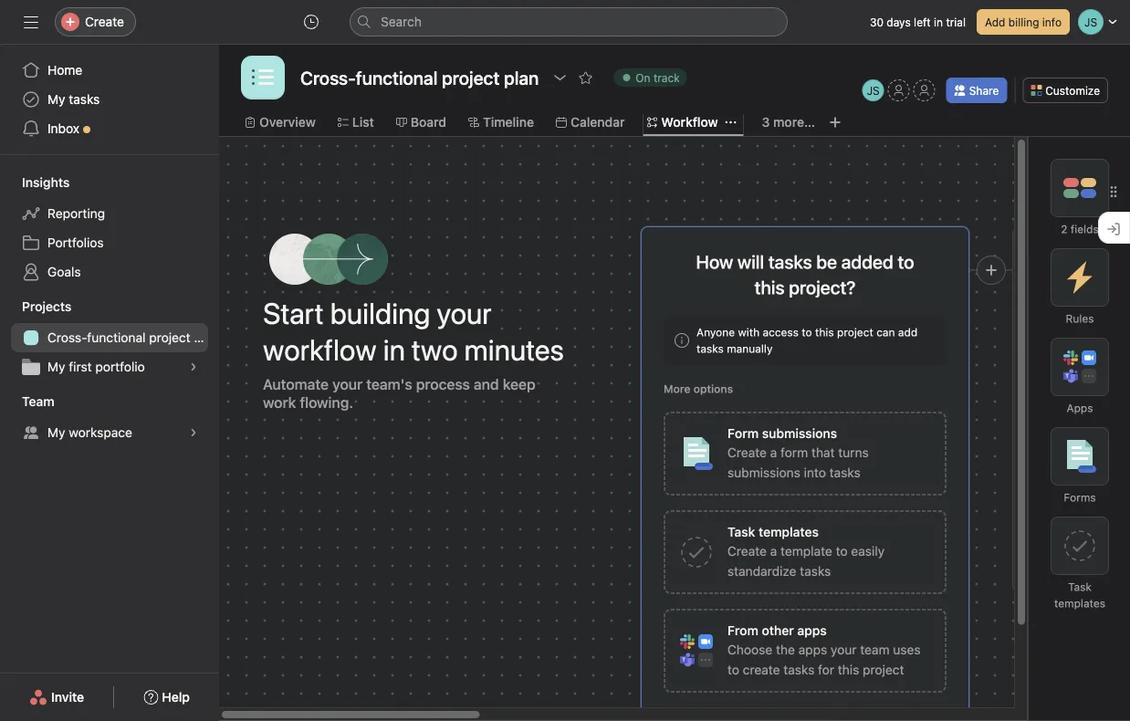 Task type: locate. For each thing, give the bounding box(es) containing it.
tasks down turns in the right of the page
[[830, 465, 861, 480]]

2 vertical spatial my
[[47, 425, 65, 440]]

reporting link
[[11, 199, 208, 228]]

0 vertical spatial create
[[85, 14, 124, 29]]

create up submissions
[[728, 445, 767, 460]]

inbox
[[47, 121, 80, 136]]

timeline
[[483, 115, 534, 130]]

your left team's
[[333, 376, 363, 393]]

my inside projects 'element'
[[47, 359, 65, 375]]

work flowing.
[[263, 394, 354, 411]]

1 vertical spatial your
[[333, 376, 363, 393]]

team button
[[0, 393, 54, 411]]

2 horizontal spatial your
[[831, 643, 857, 658]]

my down team in the bottom of the page
[[47, 425, 65, 440]]

choose
[[728, 643, 773, 658]]

1 vertical spatial this
[[838, 663, 860, 678]]

my up inbox
[[47, 92, 65, 107]]

manually
[[727, 343, 773, 355]]

apps
[[799, 643, 828, 658]]

1 horizontal spatial this
[[838, 663, 860, 678]]

0 vertical spatial this
[[816, 326, 835, 339]]

show options image
[[553, 70, 568, 85]]

1 horizontal spatial your
[[437, 296, 492, 331]]

workflow link
[[647, 112, 718, 132]]

2
[[1062, 223, 1068, 236]]

create
[[743, 663, 781, 678]]

2 vertical spatial your
[[831, 643, 857, 658]]

this right access
[[816, 326, 835, 339]]

tasks
[[69, 92, 100, 107], [769, 251, 813, 273], [697, 343, 724, 355], [830, 465, 861, 480], [800, 564, 831, 579], [784, 663, 815, 678]]

easily
[[852, 544, 885, 559]]

in right left
[[934, 16, 944, 28]]

building
[[330, 296, 431, 331]]

rules
[[1066, 312, 1095, 325]]

list image
[[252, 67, 274, 89]]

create up home link
[[85, 14, 124, 29]]

3
[[762, 115, 770, 130]]

create inside form submissions create a form that turns submissions into tasks
[[728, 445, 767, 460]]

2 a from the top
[[771, 544, 778, 559]]

in up team's
[[383, 332, 405, 367]]

teams element
[[0, 385, 219, 451]]

0 horizontal spatial this
[[816, 326, 835, 339]]

add
[[986, 16, 1006, 28]]

my inside teams element
[[47, 425, 65, 440]]

1 my from the top
[[47, 92, 65, 107]]

1 vertical spatial in
[[383, 332, 405, 367]]

my inside global element
[[47, 92, 65, 107]]

to right access
[[802, 326, 813, 339]]

into
[[804, 465, 827, 480]]

and
[[474, 376, 499, 393]]

the
[[776, 643, 795, 658]]

0 vertical spatial a
[[771, 445, 778, 460]]

billing
[[1009, 16, 1040, 28]]

project inside anyone with access to this project can add tasks manually
[[838, 326, 874, 339]]

1 vertical spatial a
[[771, 544, 778, 559]]

2 vertical spatial create
[[728, 544, 767, 559]]

0 vertical spatial my
[[47, 92, 65, 107]]

customize
[[1046, 84, 1101, 97]]

1 vertical spatial my
[[47, 359, 65, 375]]

this right for at the right bottom of page
[[838, 663, 860, 678]]

search list box
[[350, 7, 788, 37]]

in
[[934, 16, 944, 28], [383, 332, 405, 367]]

3 more…
[[762, 115, 816, 130]]

1 vertical spatial create
[[728, 445, 767, 460]]

how
[[696, 251, 734, 273]]

create button
[[55, 7, 136, 37]]

0 horizontal spatial in
[[383, 332, 405, 367]]

a down task templates
[[771, 544, 778, 559]]

form
[[781, 445, 809, 460]]

your up two minutes at the left
[[437, 296, 492, 331]]

start
[[263, 296, 324, 331]]

for
[[819, 663, 835, 678]]

0 vertical spatial your
[[437, 296, 492, 331]]

to inside the how will tasks be added to this project?
[[898, 251, 915, 273]]

to left "easily" at the bottom of page
[[836, 544, 848, 559]]

calendar
[[571, 115, 625, 130]]

1 a from the top
[[771, 445, 778, 460]]

insights element
[[0, 166, 219, 290]]

more
[[664, 383, 691, 396]]

anyone with access to this project can add tasks manually
[[697, 326, 918, 355]]

project down team on the right of the page
[[863, 663, 905, 678]]

0 vertical spatial in
[[934, 16, 944, 28]]

tasks up this project?
[[769, 251, 813, 273]]

3 my from the top
[[47, 425, 65, 440]]

create
[[85, 14, 124, 29], [728, 445, 767, 460], [728, 544, 767, 559]]

task templates create a template to easily standardize tasks
[[728, 525, 885, 579]]

task templates
[[728, 525, 819, 540]]

left
[[914, 16, 931, 28]]

None text field
[[296, 61, 544, 94]]

create inside task templates create a template to easily standardize tasks
[[728, 544, 767, 559]]

my tasks link
[[11, 85, 208, 114]]

tab actions image
[[726, 117, 737, 128]]

tasks down home
[[69, 92, 100, 107]]

to down choose
[[728, 663, 740, 678]]

tasks inside the how will tasks be added to this project?
[[769, 251, 813, 273]]

this
[[816, 326, 835, 339], [838, 663, 860, 678]]

add tab image
[[828, 115, 843, 130]]

start building your workflow in two minutes automate your team's process and keep work flowing.
[[263, 296, 564, 411]]

tasks down template
[[800, 564, 831, 579]]

create up standardize
[[728, 544, 767, 559]]

tasks down the
[[784, 663, 815, 678]]

overview link
[[245, 112, 316, 132]]

to right added
[[898, 251, 915, 273]]

be
[[817, 251, 838, 273]]

a
[[771, 445, 778, 460], [771, 544, 778, 559]]

how will tasks be added to this project?
[[696, 251, 915, 298]]

calendar link
[[556, 112, 625, 132]]

a inside task templates create a template to easily standardize tasks
[[771, 544, 778, 559]]

my left first
[[47, 359, 65, 375]]

insights
[[22, 175, 70, 190]]

a for form
[[771, 445, 778, 460]]

2 my from the top
[[47, 359, 65, 375]]

task templates
[[1055, 581, 1106, 610]]

tasks inside form submissions create a form that turns submissions into tasks
[[830, 465, 861, 480]]

uses
[[894, 643, 921, 658]]

standardize
[[728, 564, 797, 579]]

project left can
[[838, 326, 874, 339]]

create for form submissions
[[728, 445, 767, 460]]

share
[[970, 84, 1000, 97]]

a for template
[[771, 544, 778, 559]]

project left plan at the top left of page
[[149, 330, 191, 345]]

a inside form submissions create a form that turns submissions into tasks
[[771, 445, 778, 460]]

this inside "from other apps choose the apps your team uses to create tasks for this project"
[[838, 663, 860, 678]]

a left form
[[771, 445, 778, 460]]

team
[[861, 643, 890, 658]]

overview
[[259, 115, 316, 130]]

days
[[887, 16, 911, 28]]

invite
[[51, 690, 84, 705]]

in inside start building your workflow in two minutes automate your team's process and keep work flowing.
[[383, 332, 405, 367]]

your up for at the right bottom of page
[[831, 643, 857, 658]]

tasks down anyone
[[697, 343, 724, 355]]

create for task templates
[[728, 544, 767, 559]]

project
[[838, 326, 874, 339], [149, 330, 191, 345], [863, 663, 905, 678]]

reporting
[[47, 206, 105, 221]]

to
[[898, 251, 915, 273], [802, 326, 813, 339], [836, 544, 848, 559], [728, 663, 740, 678]]

create inside popup button
[[85, 14, 124, 29]]

search
[[381, 14, 422, 29]]



Task type: vqa. For each thing, say whether or not it's contained in the screenshot.
the [example task] - new mobile app cell Task name text field
no



Task type: describe. For each thing, give the bounding box(es) containing it.
js button
[[863, 79, 885, 101]]

insights button
[[0, 174, 70, 192]]

with
[[738, 326, 760, 339]]

automate
[[263, 376, 329, 393]]

home link
[[11, 56, 208, 85]]

cross-functional project plan link
[[11, 323, 219, 353]]

forms
[[1064, 491, 1097, 504]]

my first portfolio
[[47, 359, 145, 375]]

30 days left in trial
[[870, 16, 966, 28]]

access
[[763, 326, 799, 339]]

portfolios
[[47, 235, 104, 250]]

workspace
[[69, 425, 132, 440]]

add billing info button
[[977, 9, 1071, 35]]

to inside "from other apps choose the apps your team uses to create tasks for this project"
[[728, 663, 740, 678]]

team
[[22, 394, 54, 409]]

that
[[812, 445, 835, 460]]

more…
[[774, 115, 816, 130]]

to inside anyone with access to this project can add tasks manually
[[802, 326, 813, 339]]

workflow
[[662, 115, 718, 130]]

to inside task templates create a template to easily standardize tasks
[[836, 544, 848, 559]]

cross-
[[47, 330, 87, 345]]

templates
[[1055, 597, 1106, 610]]

team's
[[367, 376, 413, 393]]

form submissions create a form that turns submissions into tasks
[[728, 426, 869, 480]]

keep
[[503, 376, 536, 393]]

apps
[[1067, 402, 1094, 415]]

portfolios link
[[11, 228, 208, 258]]

on
[[636, 71, 651, 84]]

form submissions
[[728, 426, 838, 441]]

my tasks
[[47, 92, 100, 107]]

search button
[[350, 7, 788, 37]]

add billing info
[[986, 16, 1062, 28]]

2 fields
[[1062, 223, 1100, 236]]

goals link
[[11, 258, 208, 287]]

your inside "from other apps choose the apps your team uses to create tasks for this project"
[[831, 643, 857, 658]]

anyone
[[697, 326, 735, 339]]

fields
[[1071, 223, 1100, 236]]

help button
[[132, 681, 202, 714]]

home
[[47, 63, 82, 78]]

on track button
[[606, 65, 696, 90]]

more options
[[664, 383, 734, 396]]

tasks inside "from other apps choose the apps your team uses to create tasks for this project"
[[784, 663, 815, 678]]

see details, my first portfolio image
[[188, 362, 199, 373]]

board
[[411, 115, 447, 130]]

projects element
[[0, 290, 219, 385]]

timeline link
[[469, 112, 534, 132]]

share button
[[947, 78, 1008, 103]]

3 more… button
[[762, 112, 816, 132]]

js
[[867, 84, 880, 97]]

list link
[[338, 112, 374, 132]]

added
[[842, 251, 894, 273]]

my workspace
[[47, 425, 132, 440]]

my for my tasks
[[47, 92, 65, 107]]

history image
[[304, 15, 319, 29]]

30
[[870, 16, 884, 28]]

inbox link
[[11, 114, 208, 143]]

global element
[[0, 45, 219, 154]]

functional
[[87, 330, 146, 345]]

task
[[1069, 581, 1092, 594]]

tasks inside global element
[[69, 92, 100, 107]]

from
[[728, 623, 759, 638]]

my workspace link
[[11, 418, 208, 448]]

other apps
[[762, 623, 827, 638]]

submissions
[[728, 465, 801, 480]]

this inside anyone with access to this project can add tasks manually
[[816, 326, 835, 339]]

1 horizontal spatial in
[[934, 16, 944, 28]]

board link
[[396, 112, 447, 132]]

can
[[877, 326, 896, 339]]

plan
[[194, 330, 219, 345]]

tasks inside anyone with access to this project can add tasks manually
[[697, 343, 724, 355]]

will
[[738, 251, 765, 273]]

from other apps choose the apps your team uses to create tasks for this project
[[728, 623, 921, 678]]

my for my workspace
[[47, 425, 65, 440]]

track
[[654, 71, 680, 84]]

list
[[352, 115, 374, 130]]

workflow
[[263, 332, 377, 367]]

projects
[[22, 299, 72, 314]]

my for my first portfolio
[[47, 359, 65, 375]]

options
[[694, 383, 734, 396]]

projects button
[[0, 298, 72, 316]]

hide sidebar image
[[24, 15, 38, 29]]

info
[[1043, 16, 1062, 28]]

add to starred image
[[578, 70, 593, 85]]

customize button
[[1023, 78, 1109, 103]]

this project?
[[755, 277, 856, 298]]

see details, my workspace image
[[188, 427, 199, 438]]

portfolio
[[95, 359, 145, 375]]

0 horizontal spatial your
[[333, 376, 363, 393]]

template
[[781, 544, 833, 559]]

project inside 'element'
[[149, 330, 191, 345]]

project inside "from other apps choose the apps your team uses to create tasks for this project"
[[863, 663, 905, 678]]

tasks inside task templates create a template to easily standardize tasks
[[800, 564, 831, 579]]



